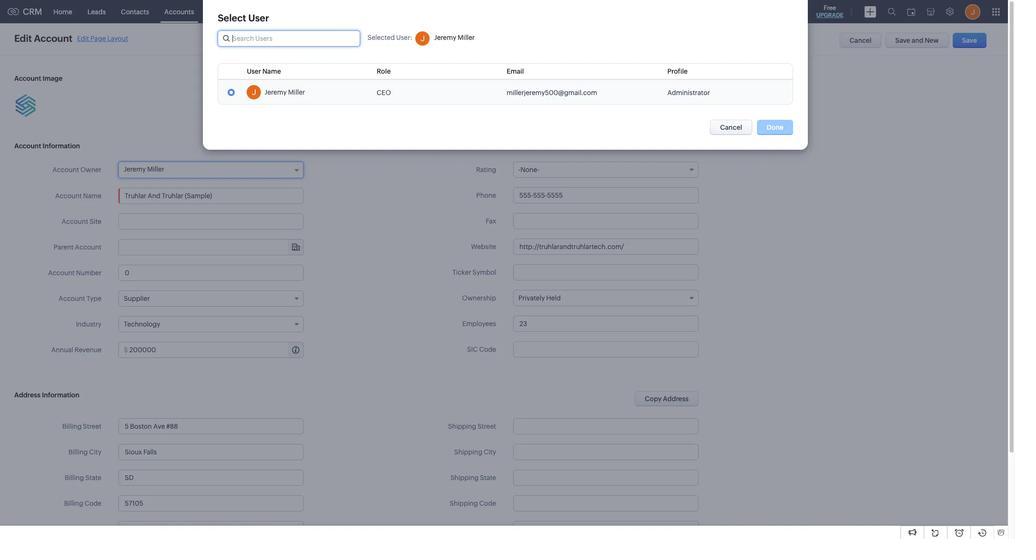 Task type: describe. For each thing, give the bounding box(es) containing it.
0 vertical spatial cancel button
[[840, 33, 882, 48]]

select user
[[218, 12, 269, 23]]

save and new
[[896, 37, 940, 44]]

account owner
[[53, 166, 102, 174]]

edit inside edit account edit page layout
[[77, 34, 89, 42]]

leads
[[88, 8, 106, 15]]

sic
[[467, 346, 478, 353]]

home
[[54, 8, 72, 15]]

select
[[218, 12, 246, 23]]

tasks link
[[234, 0, 266, 23]]

contacts link
[[113, 0, 157, 23]]

ticker
[[453, 269, 472, 276]]

selected user :
[[368, 34, 413, 41]]

account for account site
[[62, 218, 88, 225]]

save button
[[953, 33, 987, 48]]

role
[[377, 68, 391, 75]]

billing city
[[69, 448, 102, 456]]

new
[[925, 37, 940, 44]]

contacts
[[121, 8, 149, 15]]

page
[[90, 34, 106, 42]]

billing street
[[62, 423, 102, 430]]

shipping city
[[455, 448, 496, 456]]

employees
[[463, 320, 496, 328]]

deals
[[209, 8, 226, 15]]

website
[[471, 243, 496, 251]]

:
[[410, 34, 413, 41]]

billing code
[[64, 500, 102, 507]]

parent
[[54, 243, 74, 251]]

0 horizontal spatial cancel
[[721, 124, 743, 131]]

revenue
[[75, 346, 102, 354]]

1 horizontal spatial address
[[663, 395, 689, 403]]

2 vertical spatial user
[[247, 68, 261, 75]]

account name
[[55, 192, 102, 200]]

0 horizontal spatial edit
[[14, 33, 32, 44]]

save for save
[[963, 37, 978, 44]]

1 horizontal spatial jeremy miller
[[265, 88, 305, 96]]

deals link
[[202, 0, 234, 23]]

ownership
[[462, 294, 496, 302]]

2 vertical spatial jeremy
[[124, 165, 146, 173]]

city for shipping city
[[484, 448, 496, 456]]

billing for billing country
[[56, 525, 75, 533]]

country for shipping country
[[471, 525, 496, 533]]

account for account type
[[59, 295, 85, 302]]

country for billing country
[[76, 525, 102, 533]]

street for shipping street
[[478, 423, 496, 430]]

parent account
[[54, 243, 102, 251]]

state for billing state
[[85, 474, 102, 482]]

state for shipping state
[[480, 474, 496, 482]]

copy
[[645, 395, 662, 403]]

email
[[507, 68, 524, 75]]

edit account edit page layout
[[14, 33, 128, 44]]

type
[[87, 295, 102, 302]]

shipping for shipping code
[[450, 500, 478, 507]]

shipping street
[[448, 423, 496, 430]]

Search Users text field
[[218, 31, 360, 46]]

accounts link
[[157, 0, 202, 23]]

image image
[[14, 94, 37, 117]]

copy address button
[[635, 391, 699, 407]]

phone
[[477, 192, 496, 199]]

account for account name
[[55, 192, 82, 200]]

street for billing street
[[83, 423, 102, 430]]

crm link
[[8, 7, 42, 17]]

fax
[[486, 217, 496, 225]]

administrator
[[668, 89, 710, 96]]

shipping for shipping street
[[448, 423, 477, 430]]

shipping state
[[451, 474, 496, 482]]

account right the parent
[[75, 243, 102, 251]]

sic code
[[467, 346, 496, 353]]

save and new button
[[886, 33, 949, 48]]

user for select user
[[248, 12, 269, 23]]

shipping for shipping city
[[455, 448, 483, 456]]

accounts
[[164, 8, 194, 15]]

2 vertical spatial miller
[[147, 165, 164, 173]]

1 horizontal spatial cancel
[[850, 37, 872, 44]]

account number
[[48, 269, 102, 277]]

owner
[[80, 166, 102, 174]]

0 vertical spatial jeremy miller
[[435, 34, 475, 41]]

account type
[[59, 295, 102, 302]]

annual
[[51, 346, 73, 354]]

account for account image
[[14, 75, 41, 82]]

1 vertical spatial cancel button
[[711, 120, 753, 135]]

1 horizontal spatial miller
[[288, 88, 305, 96]]

account down home
[[34, 33, 72, 44]]

ticker symbol
[[453, 269, 496, 276]]

annual revenue
[[51, 346, 102, 354]]

billing for billing street
[[62, 423, 82, 430]]



Task type: locate. For each thing, give the bounding box(es) containing it.
account left owner
[[53, 166, 79, 174]]

profile
[[668, 68, 688, 75]]

shipping down shipping code on the left
[[442, 525, 470, 533]]

0 horizontal spatial save
[[896, 37, 911, 44]]

billing up billing country
[[64, 500, 83, 507]]

edit page layout link
[[77, 34, 128, 42]]

home link
[[46, 0, 80, 23]]

country
[[76, 525, 102, 533], [471, 525, 496, 533]]

country down shipping code on the left
[[471, 525, 496, 533]]

account for account information
[[14, 142, 41, 150]]

edit
[[14, 33, 32, 44], [77, 34, 89, 42]]

1 street from the left
[[83, 423, 102, 430]]

code
[[480, 346, 496, 353], [85, 500, 102, 507], [480, 500, 496, 507]]

1 save from the left
[[896, 37, 911, 44]]

shipping for shipping state
[[451, 474, 479, 482]]

shipping up shipping code on the left
[[451, 474, 479, 482]]

code right "sic"
[[480, 346, 496, 353]]

information up 'billing street'
[[42, 391, 79, 399]]

None text field
[[514, 213, 699, 229], [514, 264, 699, 281], [514, 316, 699, 332], [129, 342, 304, 358], [514, 418, 699, 435], [514, 444, 699, 460], [119, 470, 304, 486], [514, 496, 699, 512], [514, 213, 699, 229], [514, 264, 699, 281], [514, 316, 699, 332], [129, 342, 304, 358], [514, 418, 699, 435], [514, 444, 699, 460], [119, 470, 304, 486], [514, 496, 699, 512]]

account site
[[62, 218, 102, 225]]

code for sic code
[[480, 346, 496, 353]]

information for address
[[42, 391, 79, 399]]

city
[[89, 448, 102, 456], [484, 448, 496, 456]]

shipping country
[[442, 525, 496, 533]]

1 vertical spatial miller
[[288, 88, 305, 96]]

0 horizontal spatial miller
[[147, 165, 164, 173]]

account down 'image'
[[14, 142, 41, 150]]

2 horizontal spatial jeremy miller
[[435, 34, 475, 41]]

account left type
[[59, 295, 85, 302]]

1 vertical spatial user
[[396, 34, 410, 41]]

city up 'shipping state'
[[484, 448, 496, 456]]

shipping up shipping country
[[450, 500, 478, 507]]

shipping down shipping street at bottom
[[455, 448, 483, 456]]

information up account owner
[[43, 142, 80, 150]]

0 vertical spatial miller
[[458, 34, 475, 41]]

0 vertical spatial user
[[248, 12, 269, 23]]

save right new
[[963, 37, 978, 44]]

crm
[[23, 7, 42, 17]]

0 horizontal spatial city
[[89, 448, 102, 456]]

user for selected user :
[[396, 34, 410, 41]]

user
[[248, 12, 269, 23], [396, 34, 410, 41], [247, 68, 261, 75]]

address information copy address
[[14, 391, 689, 403]]

0 vertical spatial name
[[263, 68, 281, 75]]

save inside save button
[[963, 37, 978, 44]]

account left image
[[14, 75, 41, 82]]

billing
[[62, 423, 82, 430], [69, 448, 88, 456], [65, 474, 84, 482], [64, 500, 83, 507], [56, 525, 75, 533]]

edit down crm link
[[14, 33, 32, 44]]

1 vertical spatial information
[[42, 391, 79, 399]]

billing for billing state
[[65, 474, 84, 482]]

state down the billing city
[[85, 474, 102, 482]]

2 vertical spatial jeremy miller
[[124, 165, 164, 173]]

shipping
[[448, 423, 477, 430], [455, 448, 483, 456], [451, 474, 479, 482], [450, 500, 478, 507], [442, 525, 470, 533]]

selected
[[368, 34, 395, 41]]

street up the billing city
[[83, 423, 102, 430]]

street up the shipping city
[[478, 423, 496, 430]]

None text field
[[514, 187, 699, 204], [119, 188, 304, 204], [119, 214, 304, 230], [514, 239, 699, 255], [119, 265, 304, 281], [514, 341, 699, 358], [119, 418, 304, 435], [119, 444, 304, 460], [514, 470, 699, 486], [119, 496, 304, 512], [514, 187, 699, 204], [119, 188, 304, 204], [119, 214, 304, 230], [514, 239, 699, 255], [119, 265, 304, 281], [514, 341, 699, 358], [119, 418, 304, 435], [119, 444, 304, 460], [514, 470, 699, 486], [119, 496, 304, 512]]

account down the parent
[[48, 269, 75, 277]]

name up site
[[83, 192, 102, 200]]

1 city from the left
[[89, 448, 102, 456]]

1 horizontal spatial jeremy
[[265, 88, 287, 96]]

1 vertical spatial name
[[83, 192, 102, 200]]

cancel button
[[840, 33, 882, 48], [711, 120, 753, 135]]

number
[[76, 269, 102, 277]]

user name
[[247, 68, 281, 75]]

1 horizontal spatial street
[[478, 423, 496, 430]]

shipping code
[[450, 500, 496, 507]]

free
[[824, 4, 837, 11]]

1 horizontal spatial state
[[480, 474, 496, 482]]

0 horizontal spatial cancel button
[[711, 120, 753, 135]]

0 horizontal spatial jeremy
[[124, 165, 146, 173]]

billing for billing code
[[64, 500, 83, 507]]

symbol
[[473, 269, 496, 276]]

shipping up the shipping city
[[448, 423, 477, 430]]

tasks
[[242, 8, 258, 15]]

billing up the billing city
[[62, 423, 82, 430]]

1 horizontal spatial city
[[484, 448, 496, 456]]

2 save from the left
[[963, 37, 978, 44]]

billing up billing code
[[65, 474, 84, 482]]

1 state from the left
[[85, 474, 102, 482]]

save for save and new
[[896, 37, 911, 44]]

0 horizontal spatial street
[[83, 423, 102, 430]]

account for account number
[[48, 269, 75, 277]]

account for account owner
[[53, 166, 79, 174]]

shipping for shipping country
[[442, 525, 470, 533]]

1 horizontal spatial cancel button
[[840, 33, 882, 48]]

leads link
[[80, 0, 113, 23]]

1 horizontal spatial save
[[963, 37, 978, 44]]

account down account owner
[[55, 192, 82, 200]]

1 horizontal spatial name
[[263, 68, 281, 75]]

billing down billing code
[[56, 525, 75, 533]]

information inside address information copy address
[[42, 391, 79, 399]]

state down the shipping city
[[480, 474, 496, 482]]

layout
[[107, 34, 128, 42]]

2 state from the left
[[480, 474, 496, 482]]

0 horizontal spatial jeremy miller
[[124, 165, 164, 173]]

information
[[43, 142, 80, 150], [42, 391, 79, 399]]

and
[[912, 37, 924, 44]]

code down billing state
[[85, 500, 102, 507]]

jeremy right owner
[[124, 165, 146, 173]]

0 horizontal spatial state
[[85, 474, 102, 482]]

site
[[90, 218, 102, 225]]

state
[[85, 474, 102, 482], [480, 474, 496, 482]]

name for user name
[[263, 68, 281, 75]]

save inside save and new button
[[896, 37, 911, 44]]

jeremy right :
[[435, 34, 457, 41]]

2 country from the left
[[471, 525, 496, 533]]

jeremy down user name
[[265, 88, 287, 96]]

edit left page
[[77, 34, 89, 42]]

rating
[[476, 166, 496, 174]]

billing for billing city
[[69, 448, 88, 456]]

jeremy
[[435, 34, 457, 41], [265, 88, 287, 96], [124, 165, 146, 173]]

0 horizontal spatial country
[[76, 525, 102, 533]]

ceo
[[377, 89, 391, 96]]

2 horizontal spatial jeremy
[[435, 34, 457, 41]]

address
[[14, 391, 40, 399], [663, 395, 689, 403]]

account image
[[14, 75, 63, 82]]

account left site
[[62, 218, 88, 225]]

0 vertical spatial cancel
[[850, 37, 872, 44]]

code for billing code
[[85, 500, 102, 507]]

city up billing state
[[89, 448, 102, 456]]

industry
[[76, 321, 102, 328]]

country down billing code
[[76, 525, 102, 533]]

image
[[43, 75, 63, 82]]

street
[[83, 423, 102, 430], [478, 423, 496, 430]]

code for shipping code
[[480, 500, 496, 507]]

2 street from the left
[[478, 423, 496, 430]]

information for account
[[43, 142, 80, 150]]

billing state
[[65, 474, 102, 482]]

name
[[263, 68, 281, 75], [83, 192, 102, 200]]

save left and
[[896, 37, 911, 44]]

1 horizontal spatial country
[[471, 525, 496, 533]]

1 vertical spatial cancel
[[721, 124, 743, 131]]

2 city from the left
[[484, 448, 496, 456]]

1 country from the left
[[76, 525, 102, 533]]

billing country
[[56, 525, 102, 533]]

2 horizontal spatial miller
[[458, 34, 475, 41]]

1 vertical spatial jeremy
[[265, 88, 287, 96]]

0 vertical spatial information
[[43, 142, 80, 150]]

code down 'shipping state'
[[480, 500, 496, 507]]

miller
[[458, 34, 475, 41], [288, 88, 305, 96], [147, 165, 164, 173]]

name down 'search users' text field
[[263, 68, 281, 75]]

1 vertical spatial jeremy miller
[[265, 88, 305, 96]]

0 horizontal spatial address
[[14, 391, 40, 399]]

jeremy miller
[[435, 34, 475, 41], [265, 88, 305, 96], [124, 165, 164, 173]]

cancel
[[850, 37, 872, 44], [721, 124, 743, 131]]

save
[[896, 37, 911, 44], [963, 37, 978, 44]]

0 horizontal spatial name
[[83, 192, 102, 200]]

account information
[[14, 142, 80, 150]]

account
[[34, 33, 72, 44], [14, 75, 41, 82], [14, 142, 41, 150], [53, 166, 79, 174], [55, 192, 82, 200], [62, 218, 88, 225], [75, 243, 102, 251], [48, 269, 75, 277], [59, 295, 85, 302]]

free upgrade
[[817, 4, 844, 19]]

millerjeremy500@gmail.com
[[507, 89, 597, 96]]

billing down 'billing street'
[[69, 448, 88, 456]]

city for billing city
[[89, 448, 102, 456]]

0 vertical spatial jeremy
[[435, 34, 457, 41]]

upgrade
[[817, 12, 844, 19]]

1 horizontal spatial edit
[[77, 34, 89, 42]]

name for account name
[[83, 192, 102, 200]]



Task type: vqa. For each thing, say whether or not it's contained in the screenshot.
Orders related to Sales Orders
no



